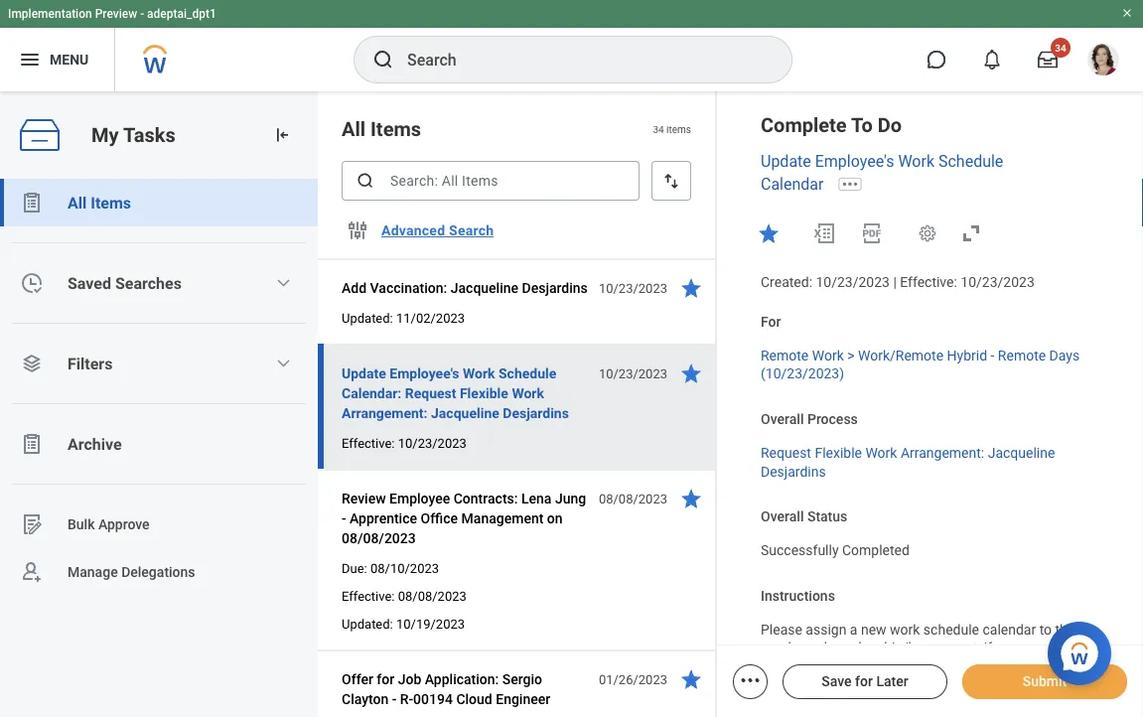 Task type: describe. For each thing, give the bounding box(es) containing it.
work
[[890, 621, 920, 638]]

due: 08/10/2023
[[342, 561, 439, 576]]

calendar
[[761, 175, 824, 194]]

saved searches button
[[0, 259, 318, 307]]

0 vertical spatial jacqueline
[[451, 280, 519, 296]]

instructions
[[761, 588, 835, 604]]

- for remote work > work/remote hybrid - remote days (10/23/2023)
[[991, 347, 995, 363]]

jacqueline inside request flexible work arrangement: jacqueline desjardins
[[988, 445, 1055, 461]]

34 for 34
[[1055, 42, 1067, 54]]

chevron down image for filters
[[275, 356, 291, 371]]

2 remote from the left
[[998, 347, 1046, 363]]

flexible inside request flexible work arrangement: jacqueline desjardins
[[815, 445, 862, 461]]

desjardins inside update employee's work schedule calendar: request flexible work arrangement: jacqueline desjardins
[[503, 405, 569, 421]]

filters button
[[0, 340, 318, 387]]

overall status
[[761, 509, 848, 525]]

menu
[[50, 51, 89, 68]]

status
[[807, 509, 848, 525]]

all items button
[[0, 179, 318, 226]]

00194
[[413, 691, 453, 707]]

bulk approve link
[[0, 501, 318, 548]]

advanced search
[[381, 222, 494, 239]]

advanced search button
[[373, 211, 502, 250]]

application:
[[425, 671, 499, 687]]

overall status element
[[761, 530, 910, 560]]

updated: 11/02/2023
[[342, 310, 465, 325]]

34 items
[[653, 123, 691, 135]]

created: 10/23/2023 | effective: 10/23/2023
[[761, 274, 1035, 290]]

menu banner
[[0, 0, 1143, 91]]

advanced
[[381, 222, 445, 239]]

please assign a new work schedule calendar to the employee based on his/her request, if necessary.
[[761, 621, 1078, 656]]

add
[[342, 280, 367, 296]]

filters
[[68, 354, 113, 373]]

08/10/2023
[[370, 561, 439, 576]]

on inside the review employee contracts: lena jung - apprentice office management on 08/08/2023
[[547, 510, 563, 526]]

>
[[847, 347, 855, 363]]

sergio
[[502, 671, 542, 687]]

schedule for update employee's work schedule calendar
[[939, 152, 1004, 171]]

to
[[1040, 621, 1052, 638]]

schedule
[[924, 621, 979, 638]]

for for save
[[855, 673, 873, 690]]

hybrid
[[947, 347, 987, 363]]

all inside button
[[68, 193, 87, 212]]

user plus image
[[20, 560, 44, 584]]

inbox large image
[[1038, 50, 1058, 70]]

necessary.
[[996, 640, 1062, 656]]

gear image
[[918, 223, 938, 243]]

request,
[[931, 640, 981, 656]]

lena
[[521, 490, 552, 507]]

do
[[878, 113, 902, 137]]

profile logan mcneil image
[[1088, 44, 1119, 80]]

all inside item list element
[[342, 117, 366, 141]]

add vaccination: jacqueline desjardins
[[342, 280, 588, 296]]

later
[[876, 673, 909, 690]]

manage
[[68, 564, 118, 580]]

related actions image
[[739, 669, 762, 692]]

please
[[761, 621, 802, 638]]

all items inside item list element
[[342, 117, 421, 141]]

request inside request flexible work arrangement: jacqueline desjardins
[[761, 445, 811, 461]]

engineer
[[496, 691, 550, 707]]

process
[[807, 411, 858, 427]]

contracts:
[[454, 490, 518, 507]]

add vaccination: jacqueline desjardins button
[[342, 276, 588, 300]]

assign
[[806, 621, 847, 638]]

save for later button
[[783, 665, 948, 699]]

desjardins inside request flexible work arrangement: jacqueline desjardins
[[761, 463, 826, 480]]

star image for update employee's work schedule calendar: request flexible work arrangement: jacqueline desjardins
[[679, 362, 703, 385]]

created:
[[761, 274, 813, 290]]

saved
[[68, 274, 111, 293]]

star image for 01/26/2023
[[679, 667, 703, 691]]

jacqueline inside update employee's work schedule calendar: request flexible work arrangement: jacqueline desjardins
[[431, 405, 499, 421]]

calendar:
[[342, 385, 402, 401]]

items inside item list element
[[371, 117, 421, 141]]

34 for 34 items
[[653, 123, 664, 135]]

my
[[91, 123, 119, 147]]

effective: 08/08/2023
[[342, 589, 467, 603]]

complete
[[761, 113, 847, 137]]

arrangement: inside request flexible work arrangement: jacqueline desjardins
[[901, 445, 985, 461]]

34 button
[[1026, 38, 1071, 81]]

employee
[[761, 640, 821, 656]]

remote work > work/remote hybrid - remote days (10/23/2023) link
[[761, 343, 1080, 382]]

items inside button
[[91, 193, 131, 212]]

remote work > work/remote hybrid - remote days (10/23/2023)
[[761, 347, 1080, 382]]

offer
[[342, 671, 373, 687]]

save for later
[[822, 673, 909, 690]]

transformation import image
[[272, 125, 292, 145]]

clayton
[[342, 691, 389, 707]]

configure image
[[346, 219, 369, 242]]

manage delegations
[[68, 564, 195, 580]]

Search: All Items text field
[[342, 161, 640, 201]]

request flexible work arrangement: jacqueline desjardins
[[761, 445, 1055, 480]]

0 vertical spatial search image
[[371, 48, 395, 72]]

based
[[824, 640, 862, 656]]

0 vertical spatial star image
[[757, 221, 781, 245]]

r-
[[400, 691, 413, 707]]

1 remote from the left
[[761, 347, 809, 363]]

cloud
[[456, 691, 492, 707]]

clipboard image for all items
[[20, 191, 44, 215]]

if
[[984, 640, 992, 656]]

offer for job application: sergio clayton ‎- r-00194 cloud engineer
[[342, 671, 550, 707]]

saved searches
[[68, 274, 182, 293]]

calendar
[[983, 621, 1036, 638]]

- inside "menu" banner
[[140, 7, 144, 21]]

list containing all items
[[0, 179, 318, 596]]

review
[[342, 490, 386, 507]]

0 vertical spatial effective:
[[900, 274, 957, 290]]



Task type: locate. For each thing, give the bounding box(es) containing it.
2 vertical spatial effective:
[[342, 589, 395, 603]]

search image
[[371, 48, 395, 72], [356, 171, 375, 191]]

0 vertical spatial updated:
[[342, 310, 393, 325]]

1 vertical spatial all
[[68, 193, 87, 212]]

overall process
[[761, 411, 858, 427]]

update employee's work schedule calendar link
[[761, 152, 1004, 194]]

2 clipboard image from the top
[[20, 432, 44, 456]]

overall up successfully
[[761, 509, 804, 525]]

employee's for calendar
[[815, 152, 894, 171]]

effective: right |
[[900, 274, 957, 290]]

1 horizontal spatial update
[[761, 152, 811, 171]]

1 vertical spatial employee's
[[390, 365, 459, 381]]

1 horizontal spatial all items
[[342, 117, 421, 141]]

0 horizontal spatial all
[[68, 193, 87, 212]]

clipboard image for archive
[[20, 432, 44, 456]]

all items inside button
[[68, 193, 131, 212]]

08/08/2023 up 10/19/2023
[[398, 589, 467, 603]]

1 vertical spatial 34
[[653, 123, 664, 135]]

1 vertical spatial all items
[[68, 193, 131, 212]]

star image for updated: 11/02/2023
[[679, 276, 703, 300]]

bulk
[[68, 516, 95, 533]]

update up calendar:
[[342, 365, 386, 381]]

update for update employee's work schedule calendar: request flexible work arrangement: jacqueline desjardins
[[342, 365, 386, 381]]

clock check image
[[20, 271, 44, 295]]

01/26/2023
[[599, 672, 667, 687]]

1 vertical spatial jacqueline
[[431, 405, 499, 421]]

jung
[[555, 490, 586, 507]]

a
[[850, 621, 858, 638]]

all
[[342, 117, 366, 141], [68, 193, 87, 212]]

update for update employee's work schedule calendar
[[761, 152, 811, 171]]

office
[[421, 510, 458, 526]]

clipboard image inside archive button
[[20, 432, 44, 456]]

08/08/2023 down apprentice
[[342, 530, 416, 546]]

1 vertical spatial -
[[991, 347, 995, 363]]

archive button
[[0, 420, 318, 468]]

1 horizontal spatial for
[[855, 673, 873, 690]]

rename image
[[20, 513, 44, 536]]

sort image
[[662, 171, 681, 191]]

items
[[371, 117, 421, 141], [91, 193, 131, 212]]

implementation
[[8, 7, 92, 21]]

star image for review employee contracts: lena jung - apprentice office management on 08/08/2023
[[679, 487, 703, 511]]

08/08/2023 inside the review employee contracts: lena jung - apprentice office management on 08/08/2023
[[342, 530, 416, 546]]

1 clipboard image from the top
[[20, 191, 44, 215]]

bulk approve
[[68, 516, 150, 533]]

0 horizontal spatial -
[[140, 7, 144, 21]]

updated: 10/19/2023
[[342, 616, 465, 631]]

work inside request flexible work arrangement: jacqueline desjardins
[[866, 445, 897, 461]]

1 horizontal spatial schedule
[[939, 152, 1004, 171]]

0 horizontal spatial schedule
[[499, 365, 557, 381]]

(10/23/2023)
[[761, 366, 844, 382]]

34 inside button
[[1055, 42, 1067, 54]]

1 vertical spatial on
[[865, 640, 881, 656]]

jacqueline
[[451, 280, 519, 296], [431, 405, 499, 421], [988, 445, 1055, 461]]

2 vertical spatial jacqueline
[[988, 445, 1055, 461]]

work inside update employee's work schedule calendar
[[898, 152, 935, 171]]

delegations
[[121, 564, 195, 580]]

effective: for effective: 10/23/2023
[[342, 436, 395, 450]]

0 vertical spatial chevron down image
[[275, 275, 291, 291]]

flexible inside update employee's work schedule calendar: request flexible work arrangement: jacqueline desjardins
[[460, 385, 508, 401]]

11/02/2023
[[396, 310, 465, 325]]

for up ‎-
[[377, 671, 395, 687]]

0 horizontal spatial request
[[405, 385, 456, 401]]

update employee's work schedule calendar: request flexible work arrangement: jacqueline desjardins
[[342, 365, 569, 421]]

preview
[[95, 7, 137, 21]]

0 vertical spatial on
[[547, 510, 563, 526]]

0 horizontal spatial items
[[91, 193, 131, 212]]

for right save
[[855, 673, 873, 690]]

implementation preview -   adeptai_dpt1
[[8, 7, 216, 21]]

desjardins
[[522, 280, 588, 296], [503, 405, 569, 421], [761, 463, 826, 480]]

for
[[377, 671, 395, 687], [855, 673, 873, 690]]

1 horizontal spatial all
[[342, 117, 366, 141]]

0 vertical spatial star image
[[679, 276, 703, 300]]

arrangement: down remote work > work/remote hybrid - remote days (10/23/2023)
[[901, 445, 985, 461]]

- down review
[[342, 510, 346, 526]]

clipboard image inside the all items button
[[20, 191, 44, 215]]

export to excel image
[[812, 221, 836, 245]]

schedule inside update employee's work schedule calendar
[[939, 152, 1004, 171]]

1 updated: from the top
[[342, 310, 393, 325]]

1 horizontal spatial on
[[865, 640, 881, 656]]

0 vertical spatial request
[[405, 385, 456, 401]]

employee's down 11/02/2023
[[390, 365, 459, 381]]

work for update employee's work schedule calendar
[[898, 152, 935, 171]]

10/19/2023
[[396, 616, 465, 631]]

2 overall from the top
[[761, 509, 804, 525]]

34 left profile logan mcneil 'image'
[[1055, 42, 1067, 54]]

offer for job application: sergio clayton ‎- r-00194 cloud engineer button
[[342, 667, 588, 711]]

1 vertical spatial items
[[91, 193, 131, 212]]

chevron down image inside saved searches dropdown button
[[275, 275, 291, 291]]

34 inside item list element
[[653, 123, 664, 135]]

to
[[851, 113, 873, 137]]

all right transformation import image
[[342, 117, 366, 141]]

1 horizontal spatial items
[[371, 117, 421, 141]]

desjardins inside "add vaccination: jacqueline desjardins" button
[[522, 280, 588, 296]]

schedule inside update employee's work schedule calendar: request flexible work arrangement: jacqueline desjardins
[[499, 365, 557, 381]]

arrangement: down calendar:
[[342, 405, 428, 421]]

1 horizontal spatial arrangement:
[[901, 445, 985, 461]]

0 vertical spatial items
[[371, 117, 421, 141]]

2 horizontal spatial -
[[991, 347, 995, 363]]

his/her
[[884, 640, 928, 656]]

the
[[1055, 621, 1075, 638]]

- inside remote work > work/remote hybrid - remote days (10/23/2023)
[[991, 347, 995, 363]]

for inside save for later button
[[855, 673, 873, 690]]

1 vertical spatial updated:
[[342, 616, 393, 631]]

1 horizontal spatial 34
[[1055, 42, 1067, 54]]

justify image
[[18, 48, 42, 72]]

1 vertical spatial overall
[[761, 509, 804, 525]]

1 vertical spatial flexible
[[815, 445, 862, 461]]

chevron down image for saved searches
[[275, 275, 291, 291]]

1 vertical spatial search image
[[356, 171, 375, 191]]

2 star image from the top
[[679, 667, 703, 691]]

on down new
[[865, 640, 881, 656]]

0 vertical spatial desjardins
[[522, 280, 588, 296]]

star image right 01/26/2023
[[679, 667, 703, 691]]

0 vertical spatial all items
[[342, 117, 421, 141]]

0 horizontal spatial on
[[547, 510, 563, 526]]

34
[[1055, 42, 1067, 54], [653, 123, 664, 135]]

flexible down the process
[[815, 445, 862, 461]]

notifications large image
[[982, 50, 1002, 70]]

successfully
[[761, 542, 839, 559]]

request down 'overall process'
[[761, 445, 811, 461]]

vaccination:
[[370, 280, 447, 296]]

2 chevron down image from the top
[[275, 356, 291, 371]]

star image left created:
[[679, 276, 703, 300]]

0 horizontal spatial for
[[377, 671, 395, 687]]

2 vertical spatial star image
[[679, 487, 703, 511]]

remote up (10/23/2023)
[[761, 347, 809, 363]]

- right 'preview'
[[140, 7, 144, 21]]

effective: 10/23/2023
[[342, 436, 467, 450]]

employee's down to
[[815, 152, 894, 171]]

overall down (10/23/2023)
[[761, 411, 804, 427]]

star image
[[757, 221, 781, 245], [679, 362, 703, 385], [679, 487, 703, 511]]

0 horizontal spatial remote
[[761, 347, 809, 363]]

0 horizontal spatial arrangement:
[[342, 405, 428, 421]]

0 vertical spatial 34
[[1055, 42, 1067, 54]]

1 vertical spatial 08/08/2023
[[342, 530, 416, 546]]

0 horizontal spatial employee's
[[390, 365, 459, 381]]

updated: down effective: 08/08/2023
[[342, 616, 393, 631]]

due:
[[342, 561, 367, 576]]

work for request flexible work arrangement: jacqueline desjardins
[[866, 445, 897, 461]]

employee's inside update employee's work schedule calendar: request flexible work arrangement: jacqueline desjardins
[[390, 365, 459, 381]]

on
[[547, 510, 563, 526], [865, 640, 881, 656]]

0 vertical spatial clipboard image
[[20, 191, 44, 215]]

completed
[[842, 542, 910, 559]]

effective: for effective: 08/08/2023
[[342, 589, 395, 603]]

my tasks
[[91, 123, 175, 147]]

1 vertical spatial star image
[[679, 667, 703, 691]]

08/08/2023 right jung
[[599, 491, 667, 506]]

‎-
[[392, 691, 397, 707]]

employee's for calendar:
[[390, 365, 459, 381]]

- for review employee contracts: lena jung - apprentice office management on 08/08/2023
[[342, 510, 346, 526]]

search
[[449, 222, 494, 239]]

new
[[861, 621, 887, 638]]

days
[[1049, 347, 1080, 363]]

flexible down 11/02/2023
[[460, 385, 508, 401]]

updated: for updated: 10/19/2023
[[342, 616, 393, 631]]

1 vertical spatial request
[[761, 445, 811, 461]]

0 vertical spatial 08/08/2023
[[599, 491, 667, 506]]

1 horizontal spatial employee's
[[815, 152, 894, 171]]

clipboard image up clock check image
[[20, 191, 44, 215]]

approve
[[98, 516, 150, 533]]

request flexible work arrangement: jacqueline desjardins link
[[761, 441, 1055, 480]]

0 vertical spatial schedule
[[939, 152, 1004, 171]]

updated: down add
[[342, 310, 393, 325]]

1 vertical spatial chevron down image
[[275, 356, 291, 371]]

job
[[398, 671, 421, 687]]

all up the saved
[[68, 193, 87, 212]]

|
[[893, 274, 897, 290]]

work inside remote work > work/remote hybrid - remote days (10/23/2023)
[[812, 347, 844, 363]]

list
[[0, 179, 318, 596]]

for for offer
[[377, 671, 395, 687]]

0 vertical spatial arrangement:
[[342, 405, 428, 421]]

clipboard image left archive
[[20, 432, 44, 456]]

2 vertical spatial desjardins
[[761, 463, 826, 480]]

arrangement: inside update employee's work schedule calendar: request flexible work arrangement: jacqueline desjardins
[[342, 405, 428, 421]]

1 vertical spatial clipboard image
[[20, 432, 44, 456]]

0 vertical spatial flexible
[[460, 385, 508, 401]]

schedule for update employee's work schedule calendar: request flexible work arrangement: jacqueline desjardins
[[499, 365, 557, 381]]

0 horizontal spatial all items
[[68, 193, 131, 212]]

update inside update employee's work schedule calendar: request flexible work arrangement: jacqueline desjardins
[[342, 365, 386, 381]]

updated: for updated: 11/02/2023
[[342, 310, 393, 325]]

0 vertical spatial update
[[761, 152, 811, 171]]

employee
[[389, 490, 450, 507]]

update up calendar
[[761, 152, 811, 171]]

request inside update employee's work schedule calendar: request flexible work arrangement: jacqueline desjardins
[[405, 385, 456, 401]]

chevron down image
[[275, 275, 291, 291], [275, 356, 291, 371]]

manage delegations link
[[0, 548, 318, 596]]

1 horizontal spatial flexible
[[815, 445, 862, 461]]

0 vertical spatial employee's
[[815, 152, 894, 171]]

searches
[[115, 274, 182, 293]]

34 left items
[[653, 123, 664, 135]]

1 vertical spatial star image
[[679, 362, 703, 385]]

tasks
[[123, 123, 175, 147]]

1 chevron down image from the top
[[275, 275, 291, 291]]

item list element
[[318, 91, 717, 717]]

perspective image
[[20, 352, 44, 375]]

update inside update employee's work schedule calendar
[[761, 152, 811, 171]]

update
[[761, 152, 811, 171], [342, 365, 386, 381]]

- right hybrid
[[991, 347, 995, 363]]

items
[[667, 123, 691, 135]]

0 vertical spatial -
[[140, 7, 144, 21]]

2 updated: from the top
[[342, 616, 393, 631]]

1 star image from the top
[[679, 276, 703, 300]]

10/23/2023
[[816, 274, 890, 290], [961, 274, 1035, 290], [599, 281, 667, 295], [599, 366, 667, 381], [398, 436, 467, 450]]

view printable version (pdf) image
[[860, 221, 884, 245]]

1 horizontal spatial remote
[[998, 347, 1046, 363]]

1 vertical spatial desjardins
[[503, 405, 569, 421]]

submit
[[1023, 673, 1067, 690]]

1 vertical spatial arrangement:
[[901, 445, 985, 461]]

employee's inside update employee's work schedule calendar
[[815, 152, 894, 171]]

successfully completed
[[761, 542, 910, 559]]

0 vertical spatial all
[[342, 117, 366, 141]]

for
[[761, 313, 781, 330]]

1 overall from the top
[[761, 411, 804, 427]]

effective: down the due:
[[342, 589, 395, 603]]

08/08/2023
[[599, 491, 667, 506], [342, 530, 416, 546], [398, 589, 467, 603]]

1 vertical spatial effective:
[[342, 436, 395, 450]]

on down jung
[[547, 510, 563, 526]]

request
[[405, 385, 456, 401], [761, 445, 811, 461]]

remote left days
[[998, 347, 1046, 363]]

2 vertical spatial -
[[342, 510, 346, 526]]

Search Workday  search field
[[407, 38, 751, 81]]

save
[[822, 673, 852, 690]]

0 horizontal spatial flexible
[[460, 385, 508, 401]]

flexible
[[460, 385, 508, 401], [815, 445, 862, 461]]

2 vertical spatial 08/08/2023
[[398, 589, 467, 603]]

effective: down calendar:
[[342, 436, 395, 450]]

request up "effective: 10/23/2023"
[[405, 385, 456, 401]]

0 horizontal spatial update
[[342, 365, 386, 381]]

fullscreen image
[[960, 221, 983, 245]]

close environment banner image
[[1121, 7, 1133, 19]]

update employee's work schedule calendar
[[761, 152, 1004, 194]]

clipboard image
[[20, 191, 44, 215], [20, 432, 44, 456]]

-
[[140, 7, 144, 21], [991, 347, 995, 363], [342, 510, 346, 526]]

work for update employee's work schedule calendar: request flexible work arrangement: jacqueline desjardins
[[463, 365, 495, 381]]

1 horizontal spatial request
[[761, 445, 811, 461]]

1 horizontal spatial -
[[342, 510, 346, 526]]

star image
[[679, 276, 703, 300], [679, 667, 703, 691]]

1 vertical spatial update
[[342, 365, 386, 381]]

update employee's work schedule calendar: request flexible work arrangement: jacqueline desjardins button
[[342, 362, 588, 425]]

1 vertical spatial schedule
[[499, 365, 557, 381]]

0 horizontal spatial 34
[[653, 123, 664, 135]]

overall for overall process
[[761, 411, 804, 427]]

0 vertical spatial overall
[[761, 411, 804, 427]]

complete to do
[[761, 113, 902, 137]]

overall for overall status
[[761, 509, 804, 525]]

for inside offer for job application: sergio clayton ‎- r-00194 cloud engineer
[[377, 671, 395, 687]]

on inside please assign a new work schedule calendar to the employee based on his/her request, if necessary.
[[865, 640, 881, 656]]

submit button
[[962, 665, 1127, 699]]

my tasks element
[[0, 91, 318, 717]]

- inside the review employee contracts: lena jung - apprentice office management on 08/08/2023
[[342, 510, 346, 526]]



Task type: vqa. For each thing, say whether or not it's contained in the screenshot.
office
yes



